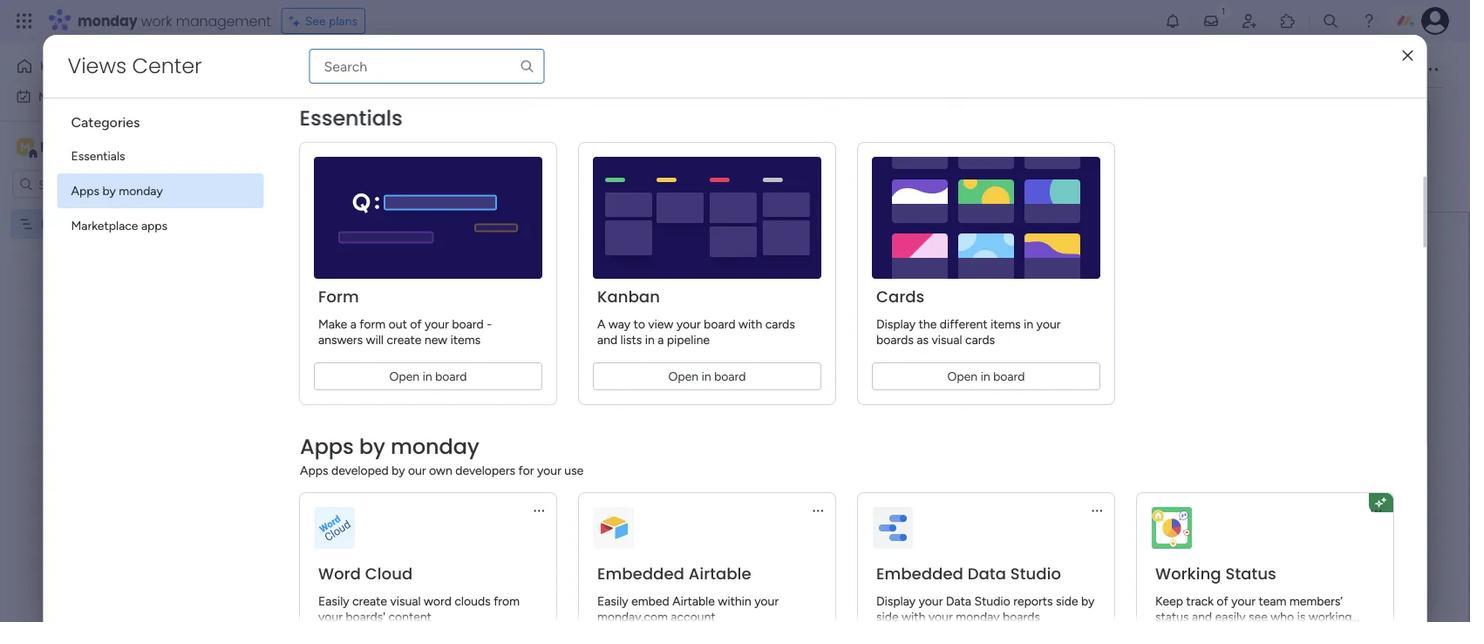 Task type: vqa. For each thing, say whether or not it's contained in the screenshot.
monday.com
yes



Task type: locate. For each thing, give the bounding box(es) containing it.
0 horizontal spatial my first board
[[41, 217, 117, 232]]

out
[[388, 317, 407, 332]]

apps by monday option
[[57, 174, 264, 208]]

2 vertical spatial apps
[[300, 463, 328, 478]]

view right to
[[648, 317, 673, 332]]

keep
[[1155, 594, 1183, 609]]

essentials
[[300, 104, 403, 133], [71, 149, 125, 164]]

workforms logo image
[[430, 102, 529, 130]]

a
[[597, 317, 605, 332]]

2 vertical spatial my
[[41, 217, 58, 232]]

1 horizontal spatial with
[[901, 610, 925, 623]]

essentials up search in workspace field
[[71, 149, 125, 164]]

categories
[[71, 114, 140, 130]]

1 vertical spatial visual
[[390, 594, 420, 609]]

my first board down search in workspace field
[[41, 217, 117, 232]]

0 horizontal spatial first
[[61, 217, 83, 232]]

1 horizontal spatial first
[[304, 57, 342, 86]]

studio left reports
[[974, 594, 1010, 609]]

monday inside apps by monday apps developed by our own developers for your use
[[390, 433, 479, 462]]

easily up monday.com
[[597, 594, 628, 609]]

embed
[[631, 594, 669, 609]]

0 horizontal spatial visual
[[390, 594, 420, 609]]

menu image for airtable
[[811, 504, 825, 518]]

1 vertical spatial with
[[901, 610, 925, 623]]

0 vertical spatial data
[[967, 563, 1006, 586]]

0 vertical spatial my
[[269, 57, 299, 86]]

who
[[1270, 610, 1294, 623]]

board down the apps by monday
[[86, 217, 117, 232]]

0 horizontal spatial work
[[58, 89, 85, 104]]

1 horizontal spatial kanban
[[597, 286, 660, 308]]

2 horizontal spatial form
[[962, 356, 1011, 386]]

0 vertical spatial form
[[296, 109, 322, 124]]

first down see plans button
[[304, 57, 342, 86]]

2 horizontal spatial open in board button
[[872, 363, 1100, 391]]

embedded inside the embedded data studio display your data studio reports side by side with your monday boards
[[876, 563, 963, 586]]

table up gantt
[[966, 133, 995, 148]]

0 vertical spatial apps
[[71, 184, 99, 198]]

0 horizontal spatial open
[[389, 369, 419, 384]]

board up powered
[[347, 57, 408, 86]]

apps for apps by monday
[[71, 184, 99, 198]]

1 vertical spatial create
[[352, 594, 387, 609]]

3 open from the left
[[947, 369, 977, 384]]

visual up content
[[390, 594, 420, 609]]

in right lists
[[645, 333, 654, 348]]

a
[[350, 317, 356, 332], [657, 333, 664, 348]]

0 vertical spatial studio
[[1010, 563, 1061, 586]]

1 display from the top
[[876, 317, 915, 332]]

my work
[[38, 89, 85, 104]]

1 horizontal spatial of
[[1216, 594, 1228, 609]]

0 horizontal spatial menu image
[[532, 504, 545, 518]]

and down track
[[1192, 610, 1212, 623]]

main workspace
[[40, 139, 143, 155]]

content
[[388, 610, 431, 623]]

open down pipeline
[[668, 369, 698, 384]]

create up 'boards''
[[352, 594, 387, 609]]

1 vertical spatial items
[[450, 333, 480, 348]]

1 vertical spatial work
[[58, 89, 85, 104]]

easily
[[318, 594, 349, 609], [597, 594, 628, 609]]

1 horizontal spatial open in board button
[[593, 363, 821, 391]]

board up pipeline
[[703, 317, 735, 332]]

with
[[738, 317, 762, 332], [901, 610, 925, 623]]

view right "blank"
[[998, 328, 1024, 343]]

gallery
[[994, 273, 1032, 287]]

developers
[[455, 463, 515, 478]]

option
[[0, 208, 222, 212]]

0 horizontal spatial view
[[648, 317, 673, 332]]

table inside button
[[487, 62, 516, 77]]

0 vertical spatial kanban
[[542, 62, 583, 77]]

your inside the working status keep track of your team members' status and easily see who is workin
[[1231, 594, 1255, 609]]

2 menu image from the left
[[811, 504, 825, 518]]

answers
[[318, 333, 362, 348]]

2 open from the left
[[668, 369, 698, 384]]

our
[[408, 463, 426, 478]]

2 open in board button from the left
[[593, 363, 821, 391]]

open down "blank"
[[947, 369, 977, 384]]

views center
[[68, 51, 202, 81]]

1 horizontal spatial table
[[966, 133, 995, 148]]

main right workspace icon
[[40, 139, 71, 155]]

display
[[876, 317, 915, 332], [876, 594, 915, 609]]

apps up developed
[[300, 433, 353, 462]]

table left search image at the left top of the page
[[487, 62, 516, 77]]

view
[[648, 317, 673, 332], [998, 328, 1024, 343]]

1 horizontal spatial form
[[359, 317, 385, 332]]

1 vertical spatial of
[[1216, 594, 1228, 609]]

1 vertical spatial side
[[876, 610, 898, 623]]

1 vertical spatial first
[[61, 217, 83, 232]]

1 vertical spatial my
[[38, 89, 55, 104]]

1 horizontal spatial visual
[[931, 333, 962, 348]]

0 horizontal spatial form
[[296, 109, 322, 124]]

by up 'marketplace'
[[102, 184, 116, 198]]

and down "a"
[[597, 333, 617, 348]]

board down new
[[435, 369, 467, 384]]

airtable
[[688, 563, 751, 586], [672, 594, 715, 609]]

1 horizontal spatial side
[[1056, 594, 1078, 609]]

easily for word
[[318, 594, 349, 609]]

my
[[269, 57, 299, 86], [38, 89, 55, 104], [41, 217, 58, 232]]

0 vertical spatial side
[[1056, 594, 1078, 609]]

board
[[945, 103, 977, 118]]

form down "blank"
[[962, 356, 1011, 386]]

0 horizontal spatial main
[[40, 139, 71, 155]]

apps left developed
[[300, 463, 328, 478]]

gantt
[[966, 161, 998, 176]]

0 horizontal spatial views
[[68, 51, 126, 81]]

open in board button
[[313, 363, 542, 391], [593, 363, 821, 391], [872, 363, 1100, 391]]

dapulse x slim image
[[1403, 49, 1413, 62]]

1 horizontal spatial open in board
[[668, 369, 746, 384]]

and inside kanban a way to view your board with cards and lists in a pipeline
[[597, 333, 617, 348]]

open in board
[[389, 369, 467, 384], [668, 369, 746, 384], [947, 369, 1025, 384]]

1 horizontal spatial and
[[1192, 610, 1212, 623]]

by right start on the right bottom of the page
[[790, 356, 816, 386]]

airtable up account
[[672, 594, 715, 609]]

1 horizontal spatial embedded
[[876, 563, 963, 586]]

1 horizontal spatial main
[[458, 62, 484, 77]]

create down out
[[386, 333, 421, 348]]

status
[[1155, 610, 1189, 623]]

lists
[[620, 333, 642, 348]]

by
[[408, 108, 424, 125], [102, 184, 116, 198], [790, 356, 816, 386], [359, 433, 385, 462], [391, 463, 405, 478], [1081, 594, 1094, 609]]

kanban
[[542, 62, 583, 77], [966, 245, 1007, 259], [597, 286, 660, 308]]

open in board button down new
[[313, 363, 542, 391]]

my first board list box
[[0, 206, 222, 474]]

0 horizontal spatial side
[[876, 610, 898, 623]]

3 open in board from the left
[[947, 369, 1025, 384]]

in down "blank"
[[980, 369, 990, 384]]

work
[[141, 11, 172, 31], [58, 89, 85, 104]]

apps image
[[1279, 12, 1297, 30]]

0 horizontal spatial open in board
[[389, 369, 467, 384]]

main inside button
[[458, 62, 484, 77]]

work up center
[[141, 11, 172, 31]]

1 horizontal spatial items
[[990, 317, 1020, 332]]

airtable up within
[[688, 563, 751, 586]]

1 horizontal spatial menu image
[[811, 504, 825, 518]]

0 vertical spatial cards
[[765, 317, 795, 332]]

your inside embedded airtable easily embed airtable within your monday.com account
[[754, 594, 778, 609]]

let's start by building your form
[[688, 356, 1011, 386]]

0 vertical spatial my first board
[[269, 57, 408, 86]]

2 horizontal spatial open in board
[[947, 369, 1025, 384]]

my first board
[[269, 57, 408, 86], [41, 217, 117, 232]]

views up my work button
[[68, 51, 126, 81]]

0 horizontal spatial items
[[450, 333, 480, 348]]

1 horizontal spatial boards
[[1002, 610, 1040, 623]]

Search for a column type search field
[[309, 49, 545, 84]]

by up developed
[[359, 433, 385, 462]]

work inside button
[[58, 89, 85, 104]]

1 vertical spatial cards
[[965, 333, 995, 348]]

as
[[916, 333, 928, 348]]

1 horizontal spatial menu image
[[1369, 504, 1383, 518]]

apps up 'marketplace'
[[71, 184, 99, 198]]

0 vertical spatial table
[[487, 62, 516, 77]]

1 horizontal spatial open
[[668, 369, 698, 384]]

open for cards
[[947, 369, 977, 384]]

1 vertical spatial main
[[40, 139, 71, 155]]

1 open in board from the left
[[389, 369, 467, 384]]

1 open from the left
[[389, 369, 419, 384]]

1 vertical spatial my first board
[[41, 217, 117, 232]]

0 horizontal spatial with
[[738, 317, 762, 332]]

visual down different
[[931, 333, 962, 348]]

and inside the working status keep track of your team members' status and easily see who is workin
[[1192, 610, 1212, 623]]

1 vertical spatial table
[[966, 133, 995, 148]]

1 vertical spatial boards
[[1002, 610, 1040, 623]]

monday
[[78, 11, 137, 31], [119, 184, 163, 198], [390, 433, 479, 462], [955, 610, 999, 623]]

open in board down pipeline
[[668, 369, 746, 384]]

cards
[[876, 286, 924, 308]]

first inside field
[[304, 57, 342, 86]]

and for status
[[1192, 610, 1212, 623]]

views
[[68, 51, 126, 81], [980, 103, 1013, 118]]

a left pipeline
[[657, 333, 664, 348]]

0 horizontal spatial of
[[410, 317, 421, 332]]

menu image
[[1090, 504, 1104, 518], [1369, 504, 1383, 518]]

3 open in board button from the left
[[872, 363, 1100, 391]]

2 embedded from the left
[[876, 563, 963, 586]]

0 horizontal spatial menu image
[[1090, 504, 1104, 518]]

1 vertical spatial views
[[980, 103, 1013, 118]]

by right reports
[[1081, 594, 1094, 609]]

in down new
[[422, 369, 432, 384]]

m
[[20, 140, 30, 154]]

2 open in board from the left
[[668, 369, 746, 384]]

1 vertical spatial a
[[657, 333, 664, 348]]

board inside list box
[[86, 217, 117, 232]]

0 vertical spatial work
[[141, 11, 172, 31]]

with inside kanban a way to view your board with cards and lists in a pipeline
[[738, 317, 762, 332]]

items inside "form make a form out of your board - answers will create new items"
[[450, 333, 480, 348]]

board inside kanban a way to view your board with cards and lists in a pipeline
[[703, 317, 735, 332]]

0 horizontal spatial a
[[350, 317, 356, 332]]

main up workforms logo
[[458, 62, 484, 77]]

open down out
[[389, 369, 419, 384]]

1 embedded from the left
[[597, 563, 684, 586]]

0 horizontal spatial easily
[[318, 594, 349, 609]]

monday.com
[[597, 610, 668, 623]]

open in board button down pipeline
[[593, 363, 821, 391]]

2 horizontal spatial open
[[947, 369, 977, 384]]

None search field
[[309, 49, 545, 84]]

powered by
[[350, 108, 424, 125]]

embedded
[[597, 563, 684, 586], [876, 563, 963, 586]]

0 vertical spatial create
[[386, 333, 421, 348]]

1 vertical spatial form
[[359, 317, 385, 332]]

easily inside word cloud easily create visual word clouds from your boards' content
[[318, 594, 349, 609]]

embedded inside embedded airtable easily embed airtable within your monday.com account
[[597, 563, 684, 586]]

monday inside the embedded data studio display your data studio reports side by side with your monday boards
[[955, 610, 999, 623]]

cards up start on the right bottom of the page
[[765, 317, 795, 332]]

to
[[633, 317, 645, 332]]

0 horizontal spatial cards
[[765, 317, 795, 332]]

of inside "form make a form out of your board - answers will create new items"
[[410, 317, 421, 332]]

0 vertical spatial items
[[990, 317, 1020, 332]]

items inside cards display the different items in your boards as visual cards
[[990, 317, 1020, 332]]

of up easily
[[1216, 594, 1228, 609]]

1 open in board button from the left
[[313, 363, 542, 391]]

essentials down my first board field
[[300, 104, 403, 133]]

0 vertical spatial first
[[304, 57, 342, 86]]

and
[[597, 333, 617, 348], [1192, 610, 1212, 623]]

my inside field
[[269, 57, 299, 86]]

kanban up way
[[597, 286, 660, 308]]

embedded for embedded data studio
[[876, 563, 963, 586]]

in
[[1023, 317, 1033, 332], [645, 333, 654, 348], [422, 369, 432, 384], [701, 369, 711, 384], [980, 369, 990, 384]]

1 horizontal spatial easily
[[597, 594, 628, 609]]

files
[[966, 273, 991, 287]]

0 horizontal spatial essentials
[[71, 149, 125, 164]]

board down the blank view
[[993, 369, 1025, 384]]

boards down reports
[[1002, 610, 1040, 623]]

1 vertical spatial and
[[1192, 610, 1212, 623]]

form up will
[[359, 317, 385, 332]]

1 menu image from the left
[[532, 504, 545, 518]]

main for main workspace
[[40, 139, 71, 155]]

board left '-'
[[452, 317, 483, 332]]

apps for apps by monday apps developed by our own developers for your use
[[300, 433, 353, 462]]

views right board
[[980, 103, 1013, 118]]

my down home on the top left
[[38, 89, 55, 104]]

1 vertical spatial display
[[876, 594, 915, 609]]

in inside kanban a way to view your board with cards and lists in a pipeline
[[645, 333, 654, 348]]

0 vertical spatial boards
[[876, 333, 913, 348]]

data
[[967, 563, 1006, 586], [946, 594, 971, 609]]

in down pipeline
[[701, 369, 711, 384]]

easily down word in the left of the page
[[318, 594, 349, 609]]

open for form
[[389, 369, 419, 384]]

2 display from the top
[[876, 594, 915, 609]]

main for main table
[[458, 62, 484, 77]]

by left our
[[391, 463, 405, 478]]

embedded for embedded airtable
[[597, 563, 684, 586]]

work down home on the top left
[[58, 89, 85, 104]]

1 easily from the left
[[318, 594, 349, 609]]

0 horizontal spatial kanban
[[542, 62, 583, 77]]

in down gallery
[[1023, 317, 1033, 332]]

the
[[918, 317, 936, 332]]

form
[[318, 286, 359, 308]]

a up answers at left
[[350, 317, 356, 332]]

easily inside embedded airtable easily embed airtable within your monday.com account
[[597, 594, 628, 609]]

reports
[[1013, 594, 1053, 609]]

0 horizontal spatial embedded
[[597, 563, 684, 586]]

cards down different
[[965, 333, 995, 348]]

open in board button down "blank"
[[872, 363, 1100, 391]]

categories list box
[[57, 99, 278, 243]]

kanban right search image at the left top of the page
[[542, 62, 583, 77]]

open for kanban
[[668, 369, 698, 384]]

apps inside option
[[71, 184, 99, 198]]

0 vertical spatial of
[[410, 317, 421, 332]]

essentials option
[[57, 139, 264, 174]]

and for a
[[597, 333, 617, 348]]

first down search in workspace field
[[61, 217, 83, 232]]

my inside list box
[[41, 217, 58, 232]]

1 horizontal spatial work
[[141, 11, 172, 31]]

word
[[318, 563, 361, 586]]

items right different
[[990, 317, 1020, 332]]

1 horizontal spatial a
[[657, 333, 664, 348]]

for
[[518, 463, 534, 478]]

0 horizontal spatial table
[[487, 62, 516, 77]]

1 horizontal spatial my first board
[[269, 57, 408, 86]]

kanban down calendar
[[966, 245, 1007, 259]]

0 vertical spatial and
[[597, 333, 617, 348]]

boards left as
[[876, 333, 913, 348]]

your
[[424, 317, 449, 332], [676, 317, 700, 332], [1036, 317, 1060, 332], [911, 356, 956, 386], [537, 463, 561, 478], [754, 594, 778, 609], [918, 594, 943, 609], [1231, 594, 1255, 609], [318, 610, 342, 623], [928, 610, 952, 623]]

board inside field
[[347, 57, 408, 86]]

items
[[990, 317, 1020, 332], [450, 333, 480, 348]]

open in board down new
[[389, 369, 467, 384]]

of right out
[[410, 317, 421, 332]]

2 horizontal spatial kanban
[[966, 245, 1007, 259]]

0 vertical spatial visual
[[931, 333, 962, 348]]

0 vertical spatial essentials
[[300, 104, 403, 133]]

form right edit
[[296, 109, 322, 124]]

easily
[[1215, 610, 1245, 623]]

form inside edit form 'button'
[[296, 109, 322, 124]]

main inside workspace selection element
[[40, 139, 71, 155]]

studio up reports
[[1010, 563, 1061, 586]]

my up edit
[[269, 57, 299, 86]]

create inside word cloud easily create visual word clouds from your boards' content
[[352, 594, 387, 609]]

monday inside option
[[119, 184, 163, 198]]

workspace
[[74, 139, 143, 155]]

2 vertical spatial form
[[962, 356, 1011, 386]]

building
[[822, 356, 905, 386]]

0 vertical spatial with
[[738, 317, 762, 332]]

my left 'marketplace'
[[41, 217, 58, 232]]

john smith image
[[1421, 7, 1449, 35]]

create
[[386, 333, 421, 348], [352, 594, 387, 609]]

open in board down "blank"
[[947, 369, 1025, 384]]

0 horizontal spatial open in board button
[[313, 363, 542, 391]]

2 easily from the left
[[597, 594, 628, 609]]

menu image
[[532, 504, 545, 518], [811, 504, 825, 518]]

apps
[[71, 184, 99, 198], [300, 433, 353, 462], [300, 463, 328, 478]]

items right new
[[450, 333, 480, 348]]

table
[[487, 62, 516, 77], [966, 133, 995, 148]]

search everything image
[[1322, 12, 1339, 30]]

Search in workspace field
[[37, 174, 146, 194]]

0 horizontal spatial boards
[[876, 333, 913, 348]]

open
[[389, 369, 419, 384], [668, 369, 698, 384], [947, 369, 977, 384]]

my first board down plans
[[269, 57, 408, 86]]



Task type: describe. For each thing, give the bounding box(es) containing it.
blank
[[966, 328, 995, 343]]

start
[[737, 356, 785, 386]]

pipeline
[[667, 333, 709, 348]]

members'
[[1289, 594, 1342, 609]]

apps by monday apps developed by our own developers for your use
[[300, 433, 583, 478]]

1 vertical spatial data
[[946, 594, 971, 609]]

cards inside kanban a way to view your board with cards and lists in a pipeline
[[765, 317, 795, 332]]

see plans button
[[281, 8, 366, 34]]

visual inside word cloud easily create visual word clouds from your boards' content
[[390, 594, 420, 609]]

1 horizontal spatial view
[[998, 328, 1024, 343]]

see
[[305, 14, 326, 28]]

-
[[486, 317, 491, 332]]

your inside cards display the different items in your boards as visual cards
[[1036, 317, 1060, 332]]

with inside the embedded data studio display your data studio reports side by side with your monday boards
[[901, 610, 925, 623]]

word cloud easily create visual word clouds from your boards' content
[[318, 563, 519, 623]]

display inside the embedded data studio display your data studio reports side by side with your monday boards
[[876, 594, 915, 609]]

workspace selection element
[[17, 136, 146, 159]]

calendar
[[966, 217, 1015, 232]]

by inside the embedded data studio display your data studio reports side by side with your monday boards
[[1081, 594, 1094, 609]]

board inside "form make a form out of your board - answers will create new items"
[[452, 317, 483, 332]]

create inside "form make a form out of your board - answers will create new items"
[[386, 333, 421, 348]]

1 vertical spatial airtable
[[672, 594, 715, 609]]

see plans
[[305, 14, 358, 28]]

essentials inside option
[[71, 149, 125, 164]]

work for monday
[[141, 11, 172, 31]]

way
[[608, 317, 630, 332]]

developed
[[331, 463, 388, 478]]

main table button
[[431, 56, 529, 84]]

own
[[429, 463, 452, 478]]

cloud
[[365, 563, 412, 586]]

working
[[1155, 563, 1221, 586]]

my first board inside field
[[269, 57, 408, 86]]

center
[[132, 51, 202, 81]]

menu image for cloud
[[532, 504, 545, 518]]

0 vertical spatial views
[[68, 51, 126, 81]]

make
[[318, 317, 347, 332]]

marketplace
[[71, 218, 138, 233]]

in for kanban
[[701, 369, 711, 384]]

team
[[1258, 594, 1286, 609]]

cards display the different items in your boards as visual cards
[[876, 286, 1060, 348]]

my first board inside list box
[[41, 217, 117, 232]]

plans
[[329, 14, 358, 28]]

invite members image
[[1241, 12, 1258, 30]]

account
[[671, 610, 715, 623]]

2 menu image from the left
[[1369, 504, 1383, 518]]

your inside kanban a way to view your board with cards and lists in a pipeline
[[676, 317, 700, 332]]

chart
[[966, 189, 997, 204]]

1 image
[[1216, 1, 1231, 20]]

management
[[176, 11, 271, 31]]

kanban inside kanban a way to view your board with cards and lists in a pipeline
[[597, 286, 660, 308]]

1 vertical spatial kanban
[[966, 245, 1007, 259]]

edit form button
[[264, 102, 329, 130]]

blank view
[[966, 328, 1024, 343]]

search image
[[519, 58, 535, 74]]

word
[[423, 594, 451, 609]]

kanban button
[[529, 56, 596, 84]]

select product image
[[16, 12, 33, 30]]

new
[[424, 333, 447, 348]]

working status keep track of your team members' status and easily see who is workin
[[1155, 563, 1352, 623]]

your inside "form make a form out of your board - answers will create new items"
[[424, 317, 449, 332]]

by inside option
[[102, 184, 116, 198]]

open in board button for form
[[313, 363, 542, 391]]

my work button
[[10, 82, 187, 110]]

by right powered
[[408, 108, 424, 125]]

embedded airtable easily embed airtable within your monday.com account
[[597, 563, 778, 623]]

in for form
[[422, 369, 432, 384]]

home
[[40, 59, 73, 74]]

powered
[[350, 108, 405, 125]]

help image
[[1360, 12, 1378, 30]]

status
[[1225, 563, 1276, 586]]

open in board button for cards
[[872, 363, 1100, 391]]

open in board for form
[[389, 369, 467, 384]]

is
[[1297, 610, 1305, 623]]

open in board for kanban
[[668, 369, 746, 384]]

my inside button
[[38, 89, 55, 104]]

will
[[366, 333, 383, 348]]

use
[[564, 463, 583, 478]]

monday work management
[[78, 11, 271, 31]]

1 menu image from the left
[[1090, 504, 1104, 518]]

embedded data studio display your data studio reports side by side with your monday boards
[[876, 563, 1094, 623]]

form make a form out of your board - answers will create new items
[[318, 286, 491, 348]]

inbox image
[[1203, 12, 1220, 30]]

board views
[[945, 103, 1013, 118]]

track
[[1186, 594, 1213, 609]]

home button
[[10, 52, 187, 80]]

see
[[1248, 610, 1267, 623]]

open in board button for kanban
[[593, 363, 821, 391]]

open in board for cards
[[947, 369, 1025, 384]]

apps
[[141, 218, 168, 233]]

board down kanban a way to view your board with cards and lists in a pipeline
[[714, 369, 746, 384]]

from
[[493, 594, 519, 609]]

easily for embedded
[[597, 594, 628, 609]]

different
[[939, 317, 987, 332]]

main table
[[458, 62, 516, 77]]

within
[[718, 594, 751, 609]]

in inside cards display the different items in your boards as visual cards
[[1023, 317, 1033, 332]]

display inside cards display the different items in your boards as visual cards
[[876, 317, 915, 332]]

visual inside cards display the different items in your boards as visual cards
[[931, 333, 962, 348]]

My first board field
[[265, 57, 413, 86]]

apps by monday
[[71, 184, 163, 198]]

of inside the working status keep track of your team members' status and easily see who is workin
[[1216, 594, 1228, 609]]

1 vertical spatial studio
[[974, 594, 1010, 609]]

0 vertical spatial airtable
[[688, 563, 751, 586]]

let's
[[688, 356, 732, 386]]

your inside apps by monday apps developed by our own developers for your use
[[537, 463, 561, 478]]

files gallery
[[966, 273, 1032, 287]]

edit form
[[271, 109, 322, 124]]

work for my
[[58, 89, 85, 104]]

categories heading
[[57, 99, 264, 139]]

boards'
[[345, 610, 385, 623]]

in for cards
[[980, 369, 990, 384]]

first inside list box
[[61, 217, 83, 232]]

edit
[[271, 109, 293, 124]]

form inside "form make a form out of your board - answers will create new items"
[[359, 317, 385, 332]]

kanban a way to view your board with cards and lists in a pipeline
[[597, 286, 795, 348]]

your inside word cloud easily create visual word clouds from your boards' content
[[318, 610, 342, 623]]

kanban inside button
[[542, 62, 583, 77]]

a inside kanban a way to view your board with cards and lists in a pipeline
[[657, 333, 664, 348]]

clouds
[[454, 594, 490, 609]]

boards inside the embedded data studio display your data studio reports side by side with your monday boards
[[1002, 610, 1040, 623]]

view inside kanban a way to view your board with cards and lists in a pipeline
[[648, 317, 673, 332]]

notifications image
[[1164, 12, 1182, 30]]

cards inside cards display the different items in your boards as visual cards
[[965, 333, 995, 348]]

a inside "form make a form out of your board - answers will create new items"
[[350, 317, 356, 332]]

workspace image
[[17, 137, 34, 157]]

marketplace apps option
[[57, 208, 264, 243]]

marketplace apps
[[71, 218, 168, 233]]

boards inside cards display the different items in your boards as visual cards
[[876, 333, 913, 348]]



